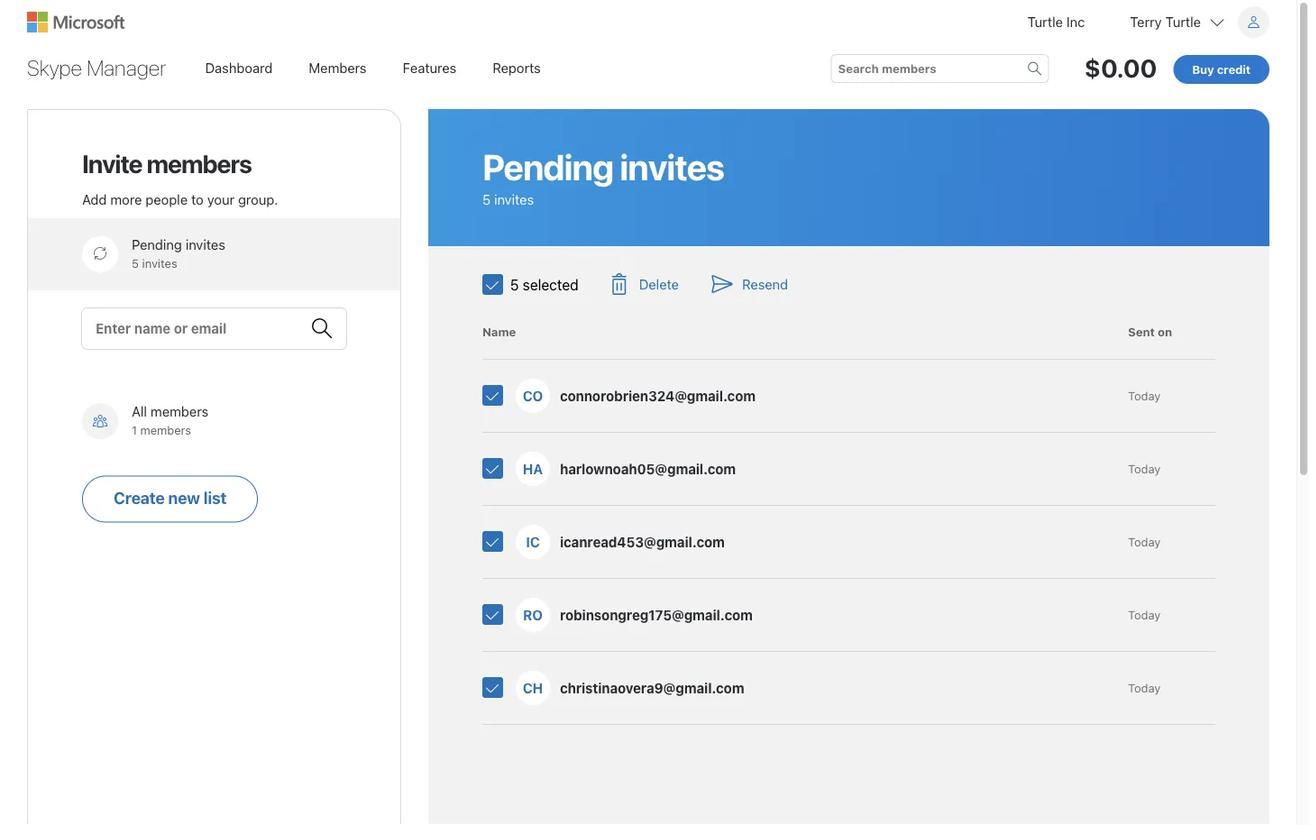 Task type: vqa. For each thing, say whether or not it's contained in the screenshot.
the running
no



Task type: locate. For each thing, give the bounding box(es) containing it.
your
[[207, 191, 235, 207]]

resend button
[[709, 268, 791, 301]]

dashboard
[[205, 60, 273, 75]]

today for connorobrien324@gmail.com
[[1128, 389, 1161, 402]]

sent
[[1128, 325, 1155, 339]]

today for harlownoah05@gmail.com
[[1128, 462, 1161, 475]]

0 horizontal spatial pending invites 5 invites
[[132, 236, 225, 270]]

turtle
[[1028, 14, 1063, 30], [1166, 14, 1201, 30]]

manager
[[87, 55, 166, 80]]

selected
[[523, 276, 579, 293]]

invite
[[82, 148, 142, 178]]

icanread453@gmail.com
[[560, 534, 725, 550]]

christinaovera9@gmail.com
[[560, 680, 744, 696]]

new
[[168, 488, 200, 507]]

members for all members 1 members
[[151, 403, 209, 419]]

1 vertical spatial members
[[151, 403, 209, 419]]

terry turtle
[[1130, 14, 1201, 30]]

1 horizontal spatial pending
[[482, 146, 613, 188]]

members
[[147, 148, 252, 178], [151, 403, 209, 419], [140, 424, 191, 437]]

all members 1 members
[[132, 403, 209, 437]]

members right 1
[[140, 424, 191, 437]]

reports link
[[481, 51, 553, 85]]

create
[[114, 488, 165, 507]]

co
[[523, 388, 543, 404]]

create new list button
[[82, 475, 258, 522]]

3 today from the top
[[1128, 535, 1161, 548]]

features link
[[391, 51, 468, 85]]

buy credit button
[[1173, 55, 1270, 84]]

1 turtle from the left
[[1028, 14, 1063, 30]]

members for invite members
[[147, 148, 252, 178]]

turtle right terry in the right of the page
[[1166, 14, 1201, 30]]

ic
[[526, 534, 540, 550]]

buy
[[1192, 62, 1214, 76]]

5 today from the top
[[1128, 681, 1161, 695]]

2 turtle from the left
[[1166, 14, 1201, 30]]

0 vertical spatial members
[[147, 148, 252, 178]]

on
[[1158, 325, 1173, 339]]

members link
[[297, 51, 378, 85]]

harlownoah05@gmail.com
[[560, 461, 736, 477]]

2 vertical spatial 5
[[510, 276, 519, 293]]

members
[[309, 60, 367, 75]]

4 today from the top
[[1128, 608, 1161, 622]]

features
[[403, 60, 457, 75]]

terry
[[1130, 14, 1162, 30]]

today for robinsongreg175@gmail.com
[[1128, 608, 1161, 622]]

pending
[[482, 146, 613, 188], [132, 236, 182, 252]]

1 horizontal spatial pending invites 5 invites
[[482, 146, 724, 207]]

pending invites 5 invites
[[482, 146, 724, 207], [132, 236, 225, 270]]

2 horizontal spatial 5
[[510, 276, 519, 293]]

1 vertical spatial pending
[[132, 236, 182, 252]]

0 vertical spatial 5
[[482, 191, 491, 207]]

2 today from the top
[[1128, 462, 1161, 475]]

to
[[191, 191, 204, 207]]

1 vertical spatial 5
[[132, 257, 139, 270]]

1 horizontal spatial turtle
[[1166, 14, 1201, 30]]

turtle left inc
[[1028, 14, 1063, 30]]

1 today from the top
[[1128, 389, 1161, 402]]

1
[[132, 424, 137, 437]]

invites
[[620, 146, 724, 188], [494, 191, 534, 207], [186, 236, 225, 252], [142, 257, 177, 270]]

Enter name or email text field
[[96, 317, 302, 341]]

members up to
[[147, 148, 252, 178]]

resend
[[742, 276, 788, 292]]

buy credit
[[1192, 62, 1251, 76]]

0 horizontal spatial pending
[[132, 236, 182, 252]]

skype manager link
[[23, 48, 170, 88]]

today
[[1128, 389, 1161, 402], [1128, 462, 1161, 475], [1128, 535, 1161, 548], [1128, 608, 1161, 622], [1128, 681, 1161, 695]]

5
[[482, 191, 491, 207], [132, 257, 139, 270], [510, 276, 519, 293]]

connorobrien324@gmail.com
[[560, 388, 756, 404]]

Search members text field
[[838, 60, 1042, 78]]

credit
[[1217, 62, 1251, 76]]

name
[[482, 325, 516, 339]]

terry turtle button
[[1130, 6, 1270, 38]]

robinsongreg175@gmail.com
[[560, 607, 753, 623]]

0 horizontal spatial turtle
[[1028, 14, 1063, 30]]

today for icanread453@gmail.com
[[1128, 535, 1161, 548]]

members right all
[[151, 403, 209, 419]]



Task type: describe. For each thing, give the bounding box(es) containing it.
0 vertical spatial pending
[[482, 146, 613, 188]]

people
[[146, 191, 188, 207]]

turtle inc link
[[1028, 6, 1085, 38]]

group.
[[238, 191, 278, 207]]

more
[[110, 191, 142, 207]]

inc
[[1067, 14, 1085, 30]]

$0.00
[[1084, 53, 1157, 83]]

ch
[[523, 680, 543, 696]]

delete
[[639, 276, 679, 292]]

sent on
[[1128, 325, 1173, 339]]

turtle inside "turtle inc" link
[[1028, 14, 1063, 30]]

0 horizontal spatial 5
[[132, 257, 139, 270]]

add
[[82, 191, 107, 207]]

invite members
[[82, 148, 252, 178]]

add more people to your group.
[[82, 191, 278, 207]]

list
[[204, 488, 226, 507]]

delete button
[[606, 268, 682, 301]]

turtle inc
[[1028, 14, 1085, 30]]

reports
[[493, 60, 541, 75]]

select all members on page 1 element
[[482, 274, 579, 295]]

skype
[[27, 55, 82, 80]]

5 inside select all members on page 1 element
[[510, 276, 519, 293]]

search image
[[1028, 61, 1042, 75]]

turtle inside terry turtle dropdown button
[[1166, 14, 1201, 30]]

2 vertical spatial members
[[140, 424, 191, 437]]

create new list
[[114, 488, 226, 507]]

1 horizontal spatial 5
[[482, 191, 491, 207]]

today for christinaovera9@gmail.com
[[1128, 681, 1161, 695]]

dashboard link
[[193, 51, 284, 85]]

skype manager
[[27, 55, 166, 80]]

0 vertical spatial pending invites 5 invites
[[482, 146, 724, 207]]

microsoft image
[[27, 12, 124, 32]]

ha
[[523, 461, 543, 477]]

5 selected
[[510, 276, 579, 293]]

ro
[[523, 607, 543, 623]]

1 vertical spatial pending invites 5 invites
[[132, 236, 225, 270]]

all
[[132, 403, 147, 419]]



